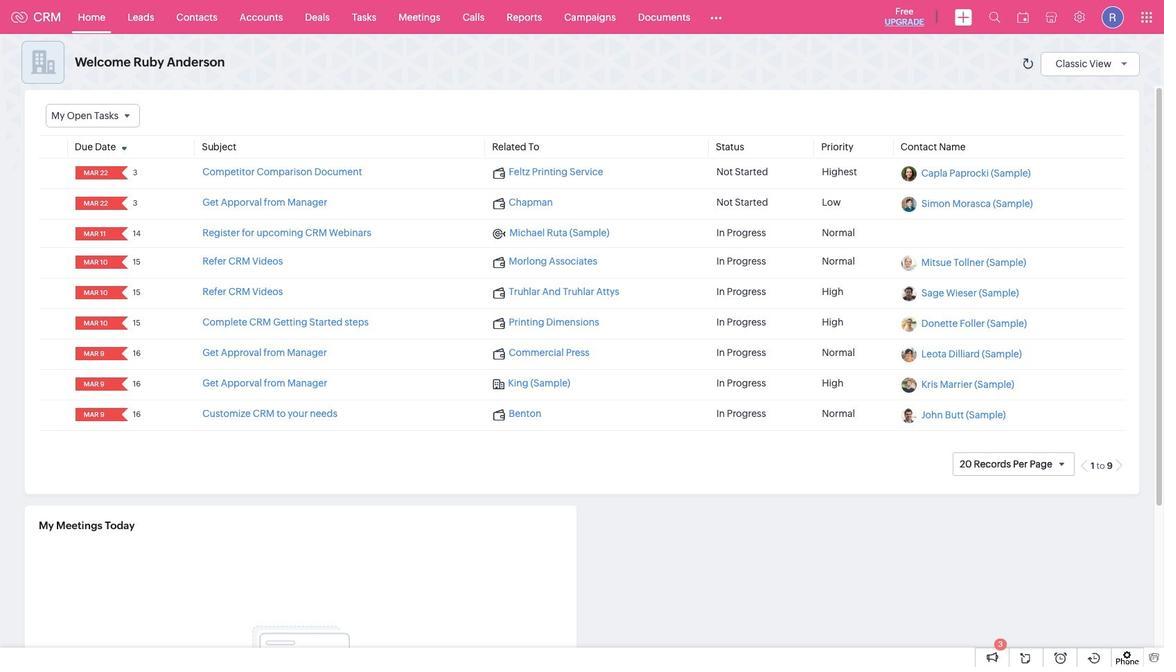 Task type: vqa. For each thing, say whether or not it's contained in the screenshot.
Create Menu ICON
yes



Task type: locate. For each thing, give the bounding box(es) containing it.
profile image
[[1102, 6, 1124, 28]]

create menu image
[[955, 9, 972, 25]]

None field
[[46, 104, 140, 128], [80, 166, 112, 180], [80, 197, 112, 210], [80, 227, 112, 241], [80, 256, 112, 269], [80, 286, 112, 300], [80, 317, 112, 330], [80, 347, 112, 361], [80, 378, 112, 391], [80, 408, 112, 422], [46, 104, 140, 128], [80, 166, 112, 180], [80, 197, 112, 210], [80, 227, 112, 241], [80, 256, 112, 269], [80, 286, 112, 300], [80, 317, 112, 330], [80, 347, 112, 361], [80, 378, 112, 391], [80, 408, 112, 422]]



Task type: describe. For each thing, give the bounding box(es) containing it.
logo image
[[11, 11, 28, 23]]

search image
[[989, 11, 1001, 23]]

profile element
[[1094, 0, 1133, 34]]

search element
[[981, 0, 1009, 34]]

create menu element
[[947, 0, 981, 34]]

calendar image
[[1017, 11, 1029, 23]]

Other Modules field
[[702, 6, 732, 28]]



